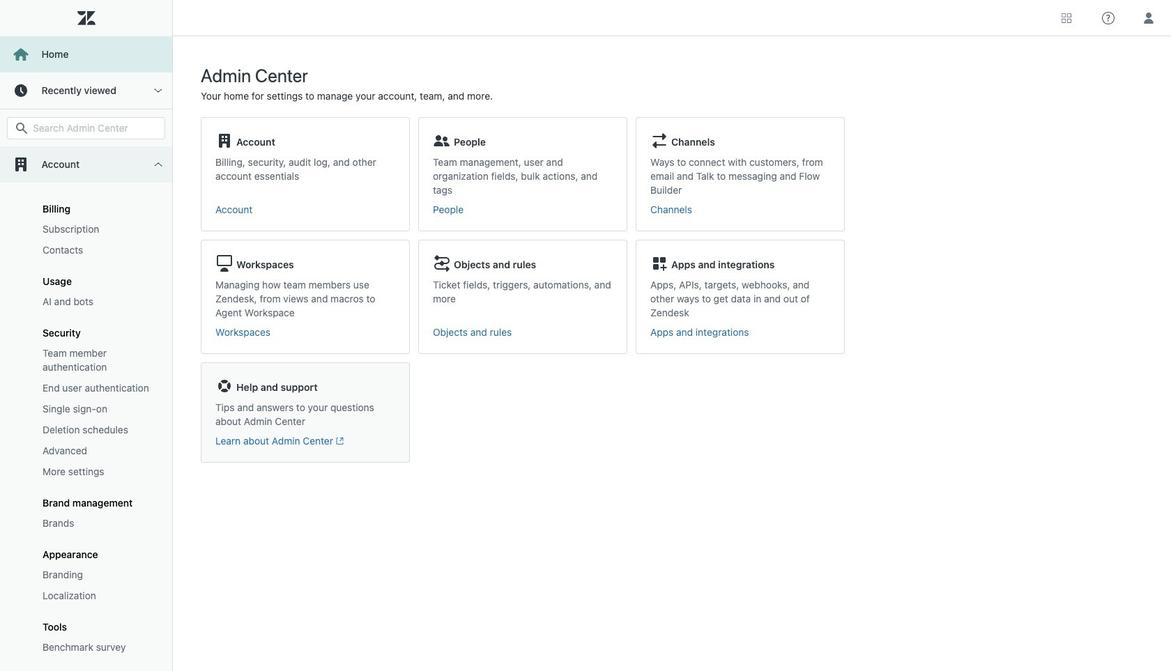 Task type: describe. For each thing, give the bounding box(es) containing it.
branding element
[[43, 568, 83, 582]]

group inside primary element
[[0, 183, 172, 669]]

contacts element
[[43, 243, 83, 257]]

brands element
[[43, 517, 74, 531]]

deletion schedules element
[[43, 423, 128, 437]]

user menu image
[[1140, 9, 1158, 27]]

subscription element
[[43, 222, 99, 236]]

tree item inside primary element
[[0, 146, 172, 669]]

billing element
[[43, 203, 71, 215]]

localization element
[[43, 589, 96, 603]]

tree inside primary element
[[0, 146, 172, 671]]

brand management element
[[43, 497, 133, 509]]

benchmark survey element
[[43, 641, 126, 655]]

end user authentication element
[[43, 381, 149, 395]]

team member authentication element
[[43, 346, 153, 374]]

appearance element
[[43, 549, 98, 560]]

Search Admin Center field
[[33, 122, 156, 135]]



Task type: locate. For each thing, give the bounding box(es) containing it.
more settings element
[[43, 465, 104, 479]]

security element
[[43, 327, 81, 339]]

primary element
[[0, 0, 173, 671]]

tools element
[[43, 621, 67, 633]]

none search field inside primary element
[[0, 117, 172, 139]]

help image
[[1102, 12, 1115, 24]]

zendesk products image
[[1062, 13, 1071, 23]]

ai and bots element
[[43, 295, 93, 309]]

tree
[[0, 146, 172, 671]]

None search field
[[0, 117, 172, 139]]

tree item
[[0, 146, 172, 669]]

single sign-on element
[[43, 402, 107, 416]]

usage element
[[43, 275, 72, 287]]

advanced element
[[43, 444, 87, 458]]

group
[[0, 183, 172, 669]]



Task type: vqa. For each thing, say whether or not it's contained in the screenshot.
checkbox
no



